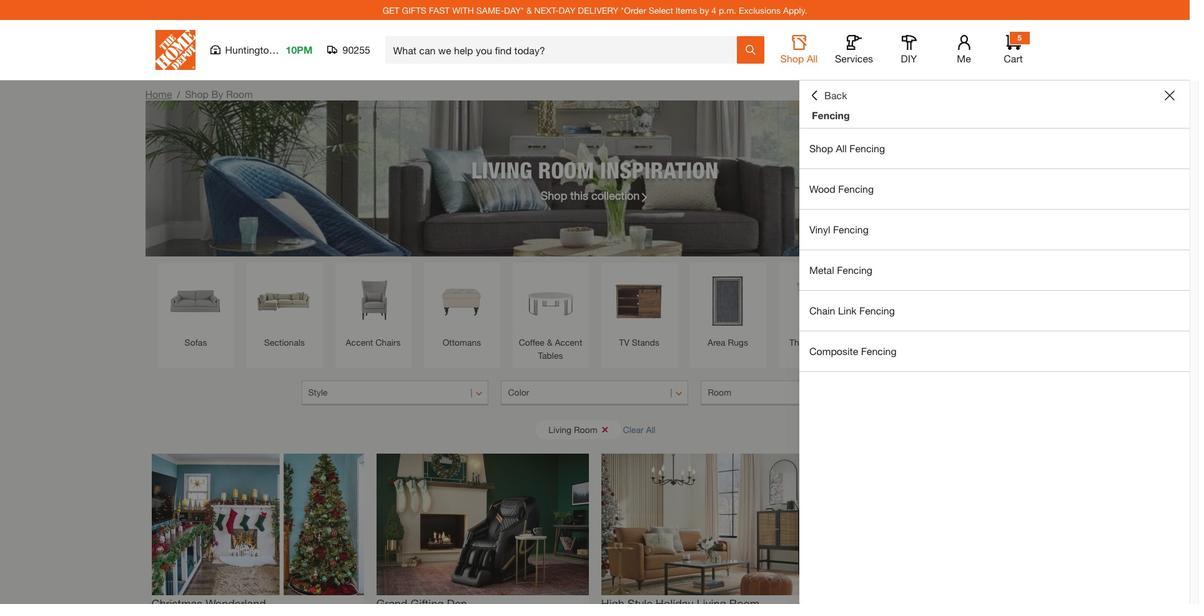 Task type: locate. For each thing, give the bounding box(es) containing it.
vinyl
[[810, 224, 831, 236]]

shop for shop all fencing
[[810, 142, 833, 154]]

accent chairs link
[[341, 269, 405, 349]]

2 horizontal spatial all
[[836, 142, 847, 154]]

clear all
[[623, 425, 656, 435]]

shop inside "link"
[[541, 188, 567, 202]]

composite fencing link
[[800, 332, 1190, 372]]

back
[[825, 89, 847, 101]]

&
[[527, 5, 532, 15], [547, 337, 553, 348]]

/
[[177, 89, 180, 100]]

90255 button
[[328, 44, 371, 56]]

0 horizontal spatial all
[[646, 425, 656, 435]]

composite
[[810, 345, 859, 357]]

same-
[[477, 5, 504, 15]]

throw blankets link
[[874, 269, 937, 349]]

living inside button
[[549, 425, 572, 435]]

services
[[835, 52, 873, 64]]

throw
[[790, 337, 814, 348], [875, 337, 900, 348]]

fencing inside vinyl fencing link
[[833, 224, 869, 236]]

coffee & accent tables image
[[519, 269, 583, 333]]

& inside coffee & accent tables
[[547, 337, 553, 348]]

menu
[[800, 129, 1190, 372]]

chairs
[[376, 337, 401, 348]]

accent up tables
[[555, 337, 582, 348]]

throw inside throw blankets link
[[875, 337, 900, 348]]

me
[[957, 52, 971, 64]]

& up tables
[[547, 337, 553, 348]]

room right by
[[226, 88, 253, 100]]

all inside "link"
[[836, 142, 847, 154]]

shop up wood at the right top of page
[[810, 142, 833, 154]]

fast
[[429, 5, 450, 15]]

2 vertical spatial all
[[646, 425, 656, 435]]

fencing right metal
[[837, 264, 873, 276]]

apply.
[[783, 5, 808, 15]]

1 horizontal spatial stretchy image image
[[376, 454, 589, 596]]

1 horizontal spatial throw
[[875, 337, 900, 348]]

shop inside "link"
[[810, 142, 833, 154]]

area
[[708, 337, 726, 348]]

get gifts fast with same-day* & next-day delivery *order select items by 4 p.m. exclusions apply.
[[383, 5, 808, 15]]

drawer close image
[[1165, 91, 1175, 101]]

fencing right 'link'
[[860, 305, 895, 317]]

fencing right vinyl
[[833, 224, 869, 236]]

living for living room
[[549, 425, 572, 435]]

stands
[[632, 337, 660, 348]]

shop inside button
[[781, 52, 804, 64]]

1 horizontal spatial &
[[547, 337, 553, 348]]

next-
[[535, 5, 559, 15]]

accent left chairs at the bottom left
[[346, 337, 373, 348]]

0 horizontal spatial throw
[[790, 337, 814, 348]]

sofas
[[185, 337, 207, 348]]

room down color button
[[574, 425, 598, 435]]

tv
[[619, 337, 630, 348]]

shop left this
[[541, 188, 567, 202]]

chain link fencing link
[[800, 291, 1190, 331]]

1 vertical spatial &
[[547, 337, 553, 348]]

clear all button
[[623, 419, 656, 442]]

fencing left blankets
[[861, 345, 897, 357]]

shop right /
[[185, 88, 209, 100]]

fencing up wood fencing
[[850, 142, 885, 154]]

huntington park
[[225, 44, 298, 56]]

all for clear all
[[646, 425, 656, 435]]

tv stands image
[[608, 269, 671, 333]]

shop down "apply."
[[781, 52, 804, 64]]

0 vertical spatial all
[[807, 52, 818, 64]]

stretchy image image
[[152, 454, 364, 596], [376, 454, 589, 596], [601, 454, 814, 596]]

0 horizontal spatial stretchy image image
[[152, 454, 364, 596]]

accent chairs
[[346, 337, 401, 348]]

chain
[[810, 305, 836, 317]]

fencing right wood at the right top of page
[[839, 183, 874, 195]]

throw left blankets
[[875, 337, 900, 348]]

5
[[1018, 33, 1022, 42]]

all for shop all fencing
[[836, 142, 847, 154]]

shop all
[[781, 52, 818, 64]]

room
[[226, 88, 253, 100], [538, 157, 594, 183], [708, 387, 732, 398], [574, 425, 598, 435]]

1 throw from the left
[[790, 337, 814, 348]]

1 horizontal spatial living
[[549, 425, 572, 435]]

vinyl fencing
[[810, 224, 869, 236]]

1 horizontal spatial accent
[[555, 337, 582, 348]]

0 horizontal spatial accent
[[346, 337, 373, 348]]

throw left pillows
[[790, 337, 814, 348]]

diy
[[901, 52, 917, 64]]

fencing
[[812, 109, 850, 121], [850, 142, 885, 154], [839, 183, 874, 195], [833, 224, 869, 236], [837, 264, 873, 276], [860, 305, 895, 317], [861, 345, 897, 357]]

back button
[[810, 89, 847, 102]]

fencing inside wood fencing link
[[839, 183, 874, 195]]

2 stretchy image image from the left
[[376, 454, 589, 596]]

0 horizontal spatial &
[[527, 5, 532, 15]]

1 vertical spatial living
[[549, 425, 572, 435]]

all right clear at bottom right
[[646, 425, 656, 435]]

feedback link image
[[1183, 211, 1200, 279]]

& right day* on the left
[[527, 5, 532, 15]]

0 vertical spatial living
[[472, 157, 532, 183]]

all up wood fencing
[[836, 142, 847, 154]]

wood fencing link
[[800, 169, 1190, 209]]

items
[[676, 5, 697, 15]]

4
[[712, 5, 717, 15]]

area rugs image
[[696, 269, 760, 333]]

throw blankets image
[[874, 269, 937, 333]]

0 horizontal spatial living
[[472, 157, 532, 183]]

tv stands
[[619, 337, 660, 348]]

all
[[807, 52, 818, 64], [836, 142, 847, 154], [646, 425, 656, 435]]

collection
[[592, 188, 640, 202]]

2 throw from the left
[[875, 337, 900, 348]]

living
[[472, 157, 532, 183], [549, 425, 572, 435]]

fencing inside composite fencing link
[[861, 345, 897, 357]]

1 vertical spatial all
[[836, 142, 847, 154]]

2 horizontal spatial stretchy image image
[[601, 454, 814, 596]]

throw inside throw pillows link
[[790, 337, 814, 348]]

pillows
[[816, 337, 844, 348]]

sectionals image
[[253, 269, 316, 333]]

1 horizontal spatial all
[[807, 52, 818, 64]]

color
[[508, 387, 529, 398]]

fencing inside metal fencing link
[[837, 264, 873, 276]]

living room inspiration
[[472, 157, 719, 183]]

3 stretchy image image from the left
[[601, 454, 814, 596]]

2 accent from the left
[[555, 337, 582, 348]]

fencing inside the shop all fencing "link"
[[850, 142, 885, 154]]

all up back button
[[807, 52, 818, 64]]

coffee & accent tables link
[[519, 269, 583, 362]]

shop this collection link
[[541, 187, 649, 204]]

1 stretchy image image from the left
[[152, 454, 364, 596]]

menu containing shop all fencing
[[800, 129, 1190, 372]]

accent
[[346, 337, 373, 348], [555, 337, 582, 348]]



Task type: describe. For each thing, give the bounding box(es) containing it.
by
[[700, 5, 709, 15]]

delivery
[[578, 5, 619, 15]]

gifts
[[402, 5, 427, 15]]

throw pillows image
[[785, 269, 849, 333]]

wood fencing
[[810, 183, 874, 195]]

shop this collection
[[541, 188, 640, 202]]

rugs
[[728, 337, 748, 348]]

sofas link
[[164, 269, 228, 349]]

home
[[145, 88, 172, 100]]

fencing down back button
[[812, 109, 850, 121]]

sectionals
[[264, 337, 305, 348]]

accent inside coffee & accent tables
[[555, 337, 582, 348]]

composite fencing
[[810, 345, 897, 357]]

huntington
[[225, 44, 275, 56]]

accent chairs image
[[341, 269, 405, 333]]

link
[[838, 305, 857, 317]]

curtains & drapes image
[[962, 269, 1026, 333]]

tables
[[538, 350, 563, 361]]

throw for throw pillows
[[790, 337, 814, 348]]

sofas image
[[164, 269, 228, 333]]

color button
[[501, 381, 689, 406]]

coffee
[[519, 337, 545, 348]]

inspiration
[[600, 157, 719, 183]]

p.m.
[[719, 5, 737, 15]]

What can we help you find today? search field
[[393, 37, 736, 63]]

exclusions
[[739, 5, 781, 15]]

throw pillows link
[[785, 269, 849, 349]]

services button
[[834, 35, 874, 65]]

clear
[[623, 425, 644, 435]]

throw pillows
[[790, 337, 844, 348]]

living for living room inspiration
[[472, 157, 532, 183]]

diy button
[[889, 35, 929, 65]]

select
[[649, 5, 673, 15]]

ottomans image
[[430, 269, 494, 333]]

living room
[[549, 425, 598, 435]]

ottomans link
[[430, 269, 494, 349]]

with
[[452, 5, 474, 15]]

90255
[[343, 44, 370, 56]]

blankets
[[902, 337, 936, 348]]

metal
[[810, 264, 834, 276]]

this
[[571, 188, 589, 202]]

area rugs link
[[696, 269, 760, 349]]

the home depot logo image
[[155, 30, 195, 70]]

area rugs
[[708, 337, 748, 348]]

style button
[[301, 381, 489, 406]]

room down area
[[708, 387, 732, 398]]

shop for shop all
[[781, 52, 804, 64]]

10pm
[[286, 44, 313, 56]]

all for shop all
[[807, 52, 818, 64]]

coffee & accent tables
[[519, 337, 582, 361]]

ottomans
[[443, 337, 481, 348]]

by
[[211, 88, 223, 100]]

day*
[[504, 5, 524, 15]]

cart
[[1004, 52, 1023, 64]]

*order
[[621, 5, 646, 15]]

1 accent from the left
[[346, 337, 373, 348]]

vinyl fencing link
[[800, 210, 1190, 250]]

living room button
[[536, 421, 621, 440]]

get
[[383, 5, 400, 15]]

metal fencing link
[[800, 251, 1190, 291]]

room up this
[[538, 157, 594, 183]]

park
[[277, 44, 298, 56]]

day
[[559, 5, 576, 15]]

shop for shop this collection
[[541, 188, 567, 202]]

chain link fencing
[[810, 305, 895, 317]]

wood
[[810, 183, 836, 195]]

shop all fencing
[[810, 142, 885, 154]]

shop all button
[[779, 35, 819, 65]]

throw blankets
[[875, 337, 936, 348]]

home / shop by room
[[145, 88, 253, 100]]

metal fencing
[[810, 264, 873, 276]]

cart 5
[[1004, 33, 1023, 64]]

style
[[308, 387, 328, 398]]

sectionals link
[[253, 269, 316, 349]]

me button
[[944, 35, 984, 65]]

shop all fencing link
[[800, 129, 1190, 169]]

home link
[[145, 88, 172, 100]]

room button
[[701, 381, 889, 406]]

tv stands link
[[608, 269, 671, 349]]

0 vertical spatial &
[[527, 5, 532, 15]]

throw for throw blankets
[[875, 337, 900, 348]]

fencing inside chain link fencing link
[[860, 305, 895, 317]]



Task type: vqa. For each thing, say whether or not it's contained in the screenshot.
Wood Fencing
yes



